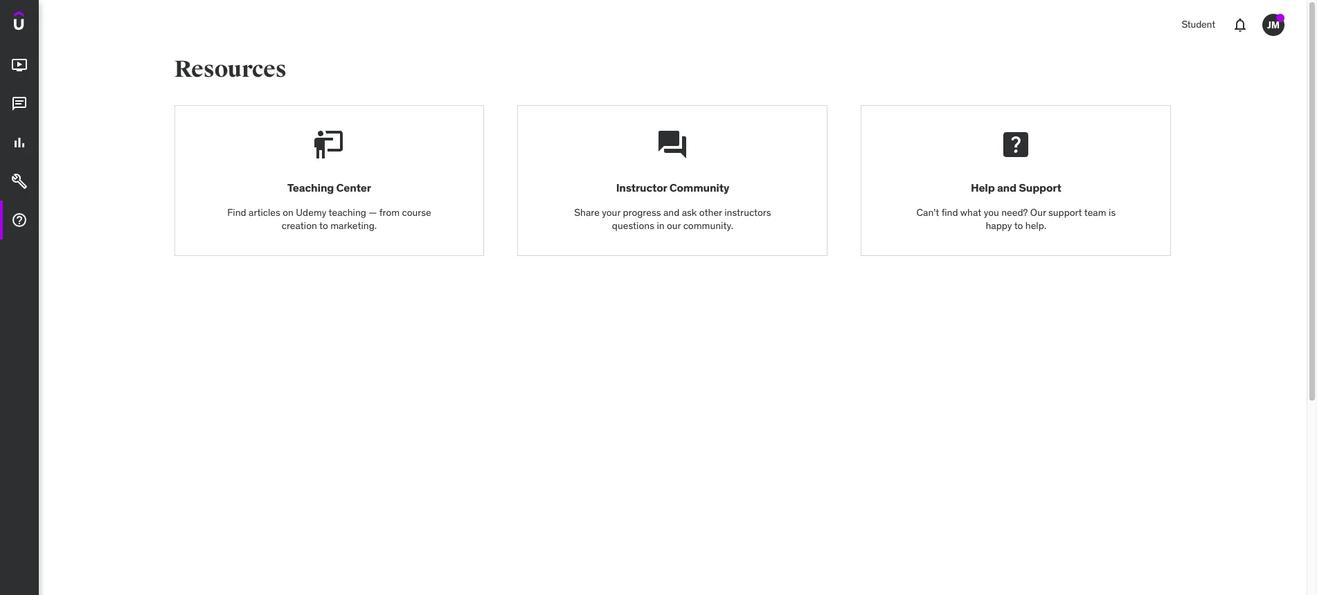 Task type: vqa. For each thing, say whether or not it's contained in the screenshot.
questions at the left of the page
yes



Task type: locate. For each thing, give the bounding box(es) containing it.
need?
[[1002, 206, 1029, 219]]

jm link
[[1258, 8, 1291, 42]]

center
[[336, 181, 371, 195]]

1 vertical spatial medium image
[[11, 135, 28, 151]]

course
[[402, 206, 431, 219]]

2 vertical spatial medium image
[[11, 212, 28, 229]]

and up our
[[664, 206, 680, 219]]

to down need?
[[1015, 220, 1024, 232]]

teaching
[[329, 206, 366, 219]]

share your progress and ask other instructors questions in our community.
[[575, 206, 772, 232]]

articles
[[249, 206, 281, 219]]

questions
[[612, 220, 655, 232]]

support
[[1019, 181, 1062, 195]]

help
[[971, 181, 995, 195]]

jm
[[1268, 18, 1280, 31]]

0 horizontal spatial and
[[664, 206, 680, 219]]

progress
[[623, 206, 661, 219]]

our
[[667, 220, 681, 232]]

community
[[670, 181, 730, 195]]

2 medium image from the top
[[11, 173, 28, 190]]

you
[[984, 206, 1000, 219]]

our
[[1031, 206, 1047, 219]]

student
[[1182, 18, 1216, 31]]

0 vertical spatial and
[[998, 181, 1017, 195]]

1 horizontal spatial to
[[1015, 220, 1024, 232]]

and right help
[[998, 181, 1017, 195]]

medium image
[[11, 96, 28, 112], [11, 173, 28, 190]]

is
[[1109, 206, 1116, 219]]

notifications image
[[1233, 17, 1249, 33]]

to
[[319, 220, 328, 232], [1015, 220, 1024, 232]]

0 vertical spatial medium image
[[11, 57, 28, 74]]

instructor community
[[616, 181, 730, 195]]

can't find what you need? our support team is happy to help.
[[917, 206, 1116, 232]]

help.
[[1026, 220, 1047, 232]]

and
[[998, 181, 1017, 195], [664, 206, 680, 219]]

medium image
[[11, 57, 28, 74], [11, 135, 28, 151], [11, 212, 28, 229]]

to down udemy
[[319, 220, 328, 232]]

teaching center
[[288, 181, 371, 195]]

0 horizontal spatial to
[[319, 220, 328, 232]]

1 vertical spatial medium image
[[11, 173, 28, 190]]

0 vertical spatial medium image
[[11, 96, 28, 112]]

what
[[961, 206, 982, 219]]

can't
[[917, 206, 940, 219]]

1 vertical spatial and
[[664, 206, 680, 219]]

find
[[942, 206, 959, 219]]

2 medium image from the top
[[11, 135, 28, 151]]

1 to from the left
[[319, 220, 328, 232]]

from
[[380, 206, 400, 219]]

2 to from the left
[[1015, 220, 1024, 232]]

team
[[1085, 206, 1107, 219]]

udemy
[[296, 206, 327, 219]]

1 horizontal spatial and
[[998, 181, 1017, 195]]

in
[[657, 220, 665, 232]]



Task type: describe. For each thing, give the bounding box(es) containing it.
marketing.
[[331, 220, 377, 232]]

your
[[602, 206, 621, 219]]

to inside can't find what you need? our support team is happy to help.
[[1015, 220, 1024, 232]]

find
[[227, 206, 246, 219]]

udemy image
[[14, 11, 77, 35]]

1 medium image from the top
[[11, 57, 28, 74]]

find articles on udemy teaching — from course creation to marketing.
[[227, 206, 431, 232]]

creation
[[282, 220, 317, 232]]

resources
[[174, 55, 287, 84]]

—
[[369, 206, 377, 219]]

happy
[[986, 220, 1013, 232]]

you have alerts image
[[1277, 14, 1285, 22]]

instructors
[[725, 206, 772, 219]]

community.
[[684, 220, 734, 232]]

ask
[[682, 206, 697, 219]]

other
[[700, 206, 722, 219]]

support
[[1049, 206, 1083, 219]]

to inside find articles on udemy teaching — from course creation to marketing.
[[319, 220, 328, 232]]

1 medium image from the top
[[11, 96, 28, 112]]

help and support
[[971, 181, 1062, 195]]

share
[[575, 206, 600, 219]]

teaching
[[288, 181, 334, 195]]

instructor
[[616, 181, 667, 195]]

student link
[[1174, 8, 1224, 42]]

and inside share your progress and ask other instructors questions in our community.
[[664, 206, 680, 219]]

3 medium image from the top
[[11, 212, 28, 229]]

on
[[283, 206, 294, 219]]



